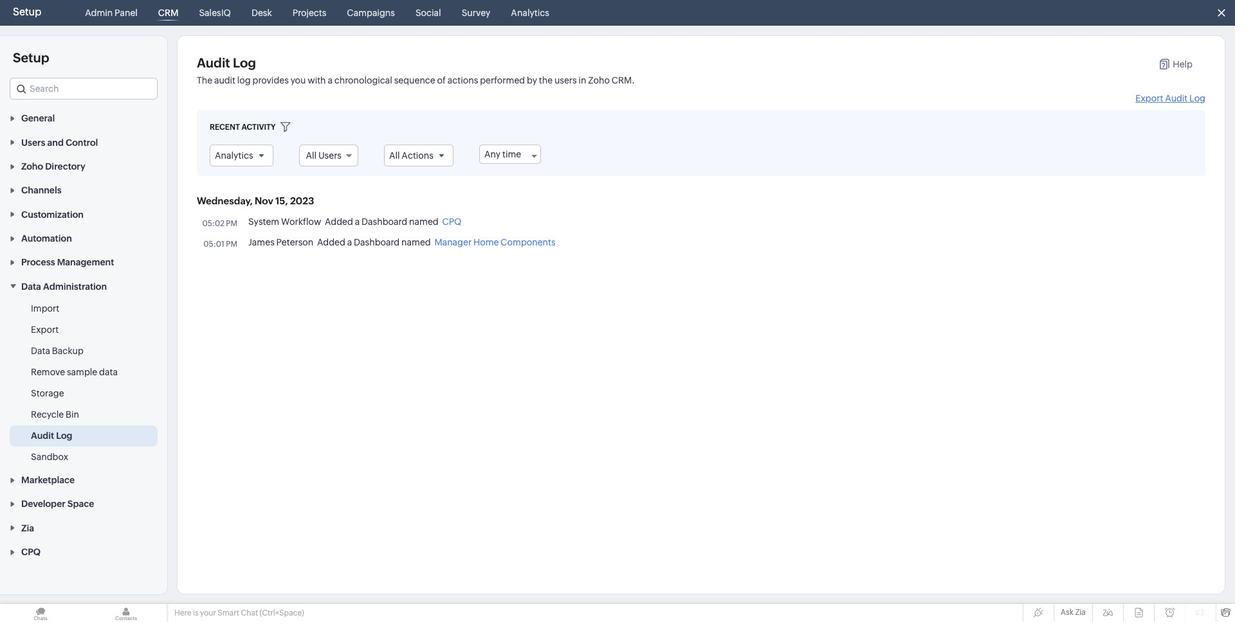 Task type: describe. For each thing, give the bounding box(es) containing it.
crm link
[[153, 0, 184, 26]]

chat
[[241, 609, 258, 618]]

contacts image
[[86, 605, 167, 623]]

crm
[[158, 8, 178, 18]]

ask zia
[[1061, 609, 1086, 618]]

campaigns
[[347, 8, 395, 18]]

survey link
[[457, 0, 496, 26]]

social
[[416, 8, 441, 18]]

here is your smart chat (ctrl+space)
[[174, 609, 304, 618]]

projects
[[293, 8, 326, 18]]

social link
[[410, 0, 446, 26]]

(ctrl+space)
[[260, 609, 304, 618]]

admin panel link
[[80, 0, 143, 26]]

projects link
[[287, 0, 332, 26]]

smart
[[218, 609, 239, 618]]



Task type: locate. For each thing, give the bounding box(es) containing it.
ask
[[1061, 609, 1074, 618]]

setup
[[13, 6, 41, 18]]

admin panel
[[85, 8, 138, 18]]

desk
[[251, 8, 272, 18]]

campaigns link
[[342, 0, 400, 26]]

zia
[[1075, 609, 1086, 618]]

admin
[[85, 8, 113, 18]]

survey
[[462, 8, 490, 18]]

chats image
[[0, 605, 81, 623]]

your
[[200, 609, 216, 618]]

analytics link
[[506, 0, 555, 26]]

analytics
[[511, 8, 549, 18]]

panel
[[115, 8, 138, 18]]

salesiq
[[199, 8, 231, 18]]

salesiq link
[[194, 0, 236, 26]]

desk link
[[246, 0, 277, 26]]

is
[[193, 609, 199, 618]]

here
[[174, 609, 191, 618]]



Task type: vqa. For each thing, say whether or not it's contained in the screenshot.
All
no



